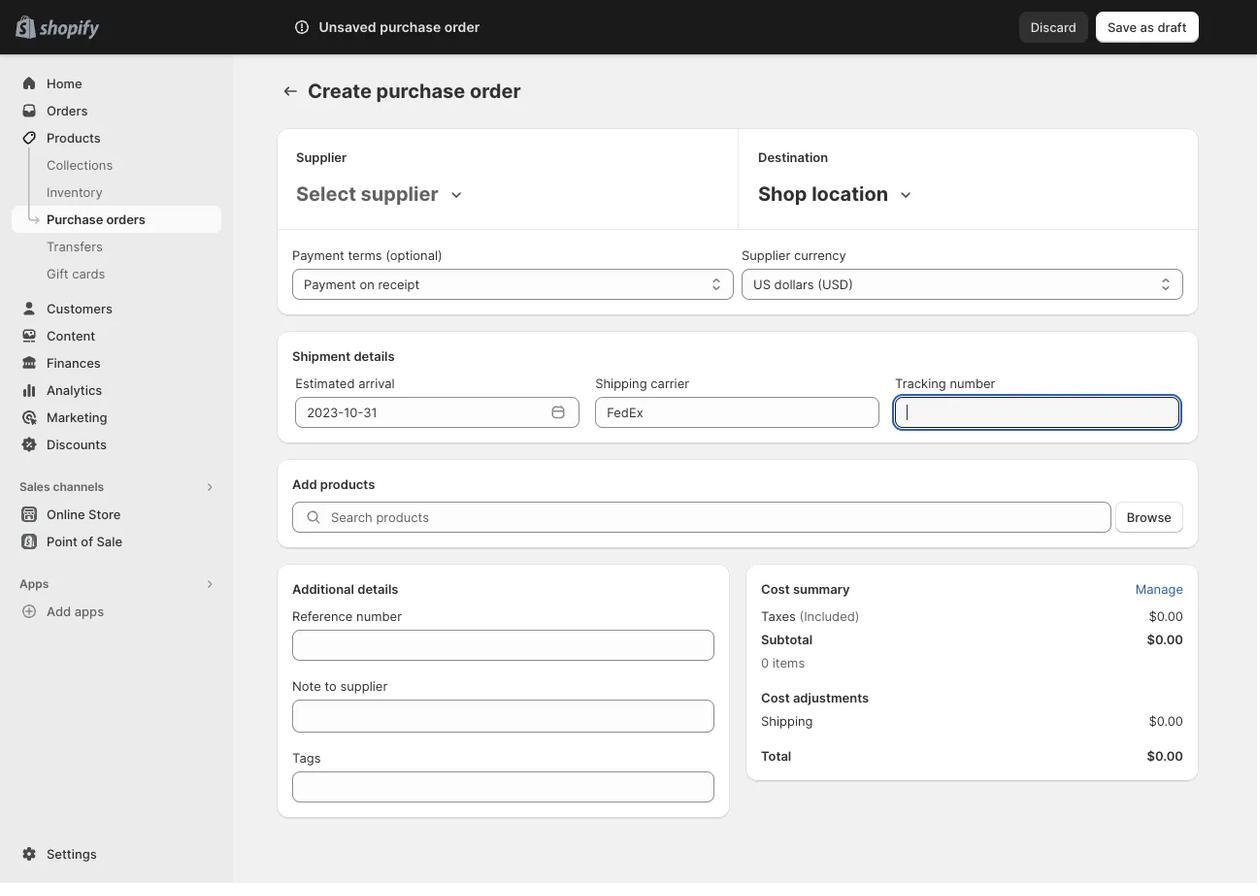 Task type: describe. For each thing, give the bounding box(es) containing it.
us dollars (usd)
[[753, 277, 853, 292]]

discard link
[[1019, 12, 1088, 43]]

receipt
[[378, 277, 420, 292]]

payment for payment on receipt
[[304, 277, 356, 292]]

save as draft button
[[1096, 12, 1198, 43]]

save
[[1107, 19, 1137, 35]]

Estimated arrival text field
[[295, 397, 545, 428]]

customers link
[[12, 295, 221, 322]]

manage button
[[1124, 576, 1195, 603]]

select supplier button
[[292, 179, 469, 210]]

home
[[47, 76, 82, 91]]

draft
[[1157, 19, 1187, 35]]

adjustments
[[793, 690, 869, 706]]

Shipping carrier text field
[[595, 397, 880, 428]]

search button
[[340, 12, 903, 43]]

supplier for supplier
[[296, 149, 347, 165]]

save as draft
[[1107, 19, 1187, 35]]

content
[[47, 328, 95, 344]]

sale
[[96, 534, 122, 549]]

unsaved purchase order
[[319, 18, 480, 35]]

shipment
[[292, 348, 351, 364]]

products
[[47, 130, 101, 146]]

0
[[761, 655, 769, 671]]

point of sale button
[[0, 528, 233, 555]]

destination
[[758, 149, 828, 165]]

terms
[[348, 248, 382, 263]]

marketing link
[[12, 404, 221, 431]]

Tracking number text field
[[895, 397, 1179, 428]]

add for add products
[[292, 477, 317, 492]]

select
[[296, 182, 356, 206]]

note to supplier
[[292, 679, 388, 694]]

products
[[320, 477, 375, 492]]

create purchase order
[[308, 80, 521, 103]]

content link
[[12, 322, 221, 349]]

shipping for shipping
[[761, 713, 813, 729]]

supplier for supplier currency
[[742, 248, 790, 263]]

cost for cost adjustments
[[761, 690, 790, 706]]

purchase for create
[[376, 80, 465, 103]]

Search products text field
[[331, 502, 1111, 533]]

total
[[761, 748, 791, 764]]

purchase orders link
[[12, 206, 221, 233]]

collections
[[47, 157, 113, 173]]

orders link
[[12, 97, 221, 124]]

payment on receipt
[[304, 277, 420, 292]]

home link
[[12, 70, 221, 97]]

discard
[[1031, 19, 1076, 35]]

sales
[[19, 480, 50, 494]]

dollars
[[774, 277, 814, 292]]

point of sale link
[[12, 528, 221, 555]]

gift
[[47, 266, 69, 282]]

number for reference number
[[356, 609, 402, 624]]

tracking number
[[895, 376, 995, 391]]

point
[[47, 534, 78, 549]]

apps
[[19, 577, 49, 591]]

details for additional details
[[357, 581, 398, 597]]

inventory link
[[12, 179, 221, 206]]

online store button
[[0, 501, 233, 528]]

purchase orders
[[47, 212, 146, 227]]

summary
[[793, 581, 850, 597]]

cost for cost summary
[[761, 581, 790, 597]]

payment for payment terms (optional)
[[292, 248, 344, 263]]

$0.00 for total
[[1147, 748, 1183, 764]]

taxes (included)
[[761, 609, 860, 624]]

store
[[88, 507, 121, 522]]

apps button
[[12, 571, 221, 598]]

manage
[[1135, 581, 1183, 597]]

online store link
[[12, 501, 221, 528]]

cards
[[72, 266, 105, 282]]

$0.00 for shipping
[[1149, 713, 1183, 729]]

0 items
[[761, 655, 805, 671]]

as
[[1140, 19, 1154, 35]]

sales channels
[[19, 480, 104, 494]]

collections link
[[12, 151, 221, 179]]

cost summary
[[761, 581, 850, 597]]

shipping for shipping carrier
[[595, 376, 647, 391]]

orders
[[106, 212, 146, 227]]



Task type: vqa. For each thing, say whether or not it's contained in the screenshot.
The Point Of Sale
yes



Task type: locate. For each thing, give the bounding box(es) containing it.
purchase right unsaved
[[380, 18, 441, 35]]

finances link
[[12, 349, 221, 377]]

0 vertical spatial details
[[354, 348, 395, 364]]

sales channels button
[[12, 474, 221, 501]]

cost up taxes
[[761, 581, 790, 597]]

gift cards link
[[12, 260, 221, 287]]

payment left terms
[[292, 248, 344, 263]]

details
[[354, 348, 395, 364], [357, 581, 398, 597]]

1 vertical spatial details
[[357, 581, 398, 597]]

shipping carrier
[[595, 376, 689, 391]]

add left 'apps'
[[47, 604, 71, 619]]

add apps button
[[12, 598, 221, 625]]

supplier right to at the bottom of the page
[[340, 679, 388, 694]]

supplier inside dropdown button
[[361, 182, 438, 206]]

supplier up (optional)
[[361, 182, 438, 206]]

2 cost from the top
[[761, 690, 790, 706]]

0 horizontal spatial number
[[356, 609, 402, 624]]

0 horizontal spatial supplier
[[296, 149, 347, 165]]

1 horizontal spatial add
[[292, 477, 317, 492]]

Note to supplier text field
[[292, 700, 714, 733]]

1 vertical spatial payment
[[304, 277, 356, 292]]

on
[[360, 277, 375, 292]]

tracking
[[895, 376, 946, 391]]

search
[[372, 19, 413, 35]]

payment terms (optional)
[[292, 248, 442, 263]]

cost down '0 items'
[[761, 690, 790, 706]]

purchase
[[47, 212, 103, 227]]

of
[[81, 534, 93, 549]]

supplier
[[296, 149, 347, 165], [742, 248, 790, 263]]

1 vertical spatial purchase
[[376, 80, 465, 103]]

1 horizontal spatial supplier
[[742, 248, 790, 263]]

Reference number text field
[[292, 630, 714, 661]]

1 vertical spatial cost
[[761, 690, 790, 706]]

0 horizontal spatial shipping
[[595, 376, 647, 391]]

0 vertical spatial cost
[[761, 581, 790, 597]]

(usd)
[[818, 277, 853, 292]]

details up reference number
[[357, 581, 398, 597]]

1 cost from the top
[[761, 581, 790, 597]]

(optional)
[[386, 248, 442, 263]]

order for unsaved purchase order
[[444, 18, 480, 35]]

details for shipment details
[[354, 348, 395, 364]]

additional
[[292, 581, 354, 597]]

supplier up 'us' at right top
[[742, 248, 790, 263]]

$0.00 for subtotal
[[1147, 632, 1183, 647]]

0 vertical spatial supplier
[[296, 149, 347, 165]]

0 vertical spatial shipping
[[595, 376, 647, 391]]

browse button
[[1115, 502, 1183, 533]]

payment left on
[[304, 277, 356, 292]]

shipping down cost adjustments on the right
[[761, 713, 813, 729]]

settings link
[[12, 841, 221, 868]]

add for add apps
[[47, 604, 71, 619]]

0 vertical spatial payment
[[292, 248, 344, 263]]

number
[[950, 376, 995, 391], [356, 609, 402, 624]]

products link
[[12, 124, 221, 151]]

1 vertical spatial supplier
[[340, 679, 388, 694]]

discounts
[[47, 437, 107, 452]]

point of sale
[[47, 534, 122, 549]]

supplier
[[361, 182, 438, 206], [340, 679, 388, 694]]

online
[[47, 507, 85, 522]]

number for tracking number
[[950, 376, 995, 391]]

0 vertical spatial number
[[950, 376, 995, 391]]

0 horizontal spatial add
[[47, 604, 71, 619]]

subtotal
[[761, 632, 813, 647]]

transfers
[[47, 239, 103, 254]]

discounts link
[[12, 431, 221, 458]]

taxes
[[761, 609, 796, 624]]

number down additional details
[[356, 609, 402, 624]]

marketing
[[47, 410, 107, 425]]

0 vertical spatial add
[[292, 477, 317, 492]]

estimated arrival
[[295, 376, 395, 391]]

0 vertical spatial purchase
[[380, 18, 441, 35]]

unsaved
[[319, 18, 376, 35]]

Tags text field
[[292, 772, 714, 803]]

customers
[[47, 301, 113, 316]]

shop location button
[[754, 179, 919, 210]]

analytics
[[47, 382, 102, 398]]

additional details
[[292, 581, 398, 597]]

supplier currency
[[742, 248, 846, 263]]

browse
[[1127, 510, 1172, 525]]

analytics link
[[12, 377, 221, 404]]

add apps
[[47, 604, 104, 619]]

reference number
[[292, 609, 402, 624]]

online store
[[47, 507, 121, 522]]

1 vertical spatial add
[[47, 604, 71, 619]]

shipping
[[595, 376, 647, 391], [761, 713, 813, 729]]

details up "arrival"
[[354, 348, 395, 364]]

shop location
[[758, 182, 888, 206]]

add left "products"
[[292, 477, 317, 492]]

1 horizontal spatial number
[[950, 376, 995, 391]]

cost
[[761, 581, 790, 597], [761, 690, 790, 706]]

estimated
[[295, 376, 355, 391]]

carrier
[[651, 376, 689, 391]]

supplier up select
[[296, 149, 347, 165]]

note
[[292, 679, 321, 694]]

$0.00
[[1149, 609, 1183, 624], [1147, 632, 1183, 647], [1149, 713, 1183, 729], [1147, 748, 1183, 764]]

shopify image
[[39, 20, 99, 40]]

transfers link
[[12, 233, 221, 260]]

settings
[[47, 846, 97, 862]]

1 horizontal spatial shipping
[[761, 713, 813, 729]]

1 vertical spatial supplier
[[742, 248, 790, 263]]

reference
[[292, 609, 353, 624]]

payment
[[292, 248, 344, 263], [304, 277, 356, 292]]

order for create purchase order
[[470, 80, 521, 103]]

0 vertical spatial supplier
[[361, 182, 438, 206]]

gift cards
[[47, 266, 105, 282]]

select supplier
[[296, 182, 438, 206]]

(included)
[[799, 609, 860, 624]]

add products
[[292, 477, 375, 492]]

create
[[308, 80, 372, 103]]

0 vertical spatial order
[[444, 18, 480, 35]]

shipping left carrier
[[595, 376, 647, 391]]

1 vertical spatial order
[[470, 80, 521, 103]]

to
[[325, 679, 337, 694]]

currency
[[794, 248, 846, 263]]

shipment details
[[292, 348, 395, 364]]

location
[[812, 182, 888, 206]]

number right the tracking
[[950, 376, 995, 391]]

1 vertical spatial number
[[356, 609, 402, 624]]

apps
[[74, 604, 104, 619]]

purchase for unsaved
[[380, 18, 441, 35]]

1 vertical spatial shipping
[[761, 713, 813, 729]]

purchase down unsaved purchase order
[[376, 80, 465, 103]]

add inside button
[[47, 604, 71, 619]]

add
[[292, 477, 317, 492], [47, 604, 71, 619]]

us
[[753, 277, 771, 292]]

cost adjustments
[[761, 690, 869, 706]]

orders
[[47, 103, 88, 118]]

arrival
[[358, 376, 395, 391]]

finances
[[47, 355, 101, 371]]



